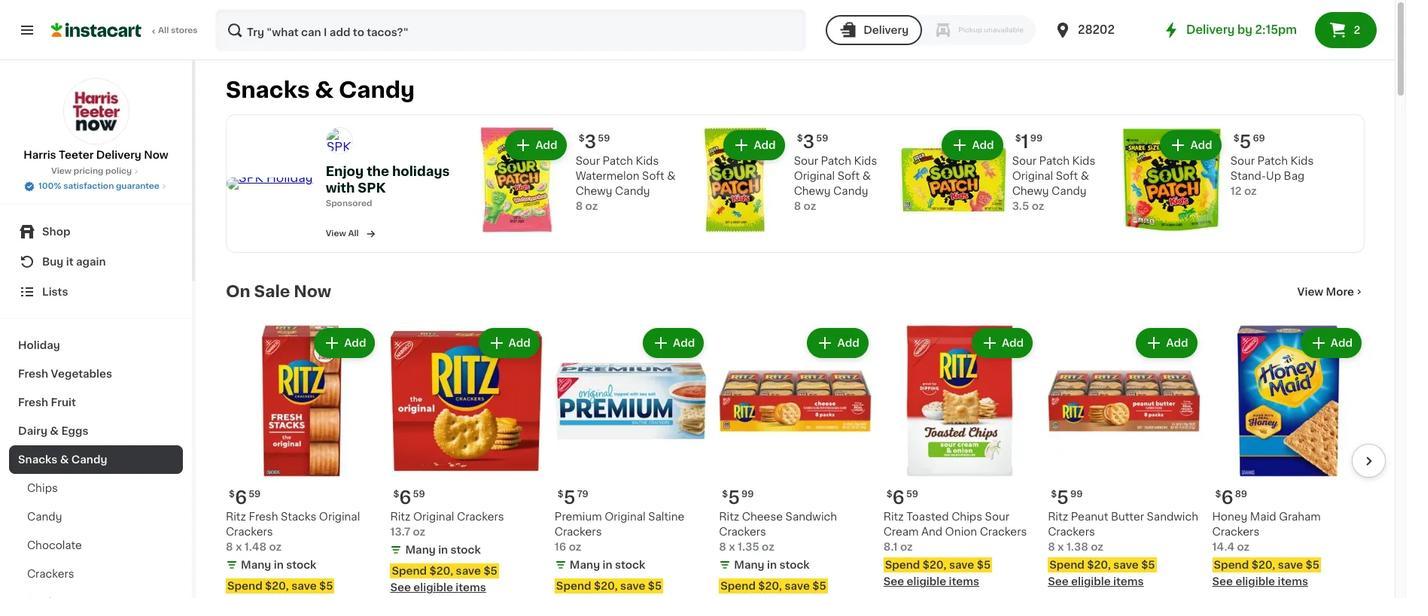 Task type: vqa. For each thing, say whether or not it's contained in the screenshot.
bottom Snacks
yes



Task type: locate. For each thing, give the bounding box(es) containing it.
spk holiday image
[[227, 178, 313, 190]]

2 horizontal spatial spend $20, save $5
[[721, 581, 826, 592]]

2 horizontal spatial x
[[1058, 542, 1064, 553]]

all down nsored
[[348, 230, 359, 238]]

items down honey maid graham crackers 14.4 oz
[[1278, 577, 1308, 587]]

original for ritz fresh stacks original crackers 8 x 1.48 oz
[[319, 512, 360, 523]]

59 up toasted
[[906, 490, 918, 499]]

None search field
[[215, 9, 806, 51]]

$ inside $ 1 99
[[1015, 134, 1021, 143]]

$ 3 59 up sour patch kids original soft & chewy candy 8 oz
[[797, 133, 828, 151]]

ritz inside ritz toasted chips sour cream and onion crackers 8.1 oz
[[883, 512, 904, 523]]

2 sandwich from the left
[[1147, 512, 1198, 523]]

0 horizontal spatial $ 6 59
[[229, 490, 261, 507]]

add button
[[507, 132, 565, 159], [725, 132, 783, 159], [943, 132, 1002, 159], [1162, 132, 1220, 159], [316, 330, 374, 357], [480, 330, 538, 357], [644, 330, 703, 357], [809, 330, 867, 357], [973, 330, 1031, 357], [1138, 330, 1196, 357], [1302, 330, 1360, 357]]

0 vertical spatial view
[[51, 167, 72, 175]]

again
[[76, 257, 106, 267]]

oz inside ritz peanut butter sandwich crackers 8 x 1.38 oz
[[1091, 542, 1103, 553]]

soft inside sour patch kids watermelon soft & chewy candy 8 oz
[[642, 171, 664, 181]]

99 for ritz peanut butter sandwich crackers
[[1070, 490, 1083, 499]]

kids inside sour patch kids original soft & chewy candy 3.5 oz
[[1072, 156, 1095, 166]]

12
[[1230, 186, 1242, 196]]

honey
[[1212, 512, 1248, 523]]

many in stock down 1.35
[[734, 560, 810, 571]]

2 6 from the left
[[399, 490, 411, 507]]

spend $20, save $5 see eligible items for 13.7 oz
[[390, 566, 497, 593]]

2 $ 5 99 from the left
[[1051, 490, 1083, 507]]

x
[[236, 542, 242, 553], [729, 542, 735, 553], [1058, 542, 1064, 553]]

fruit
[[51, 397, 76, 408]]

1 horizontal spatial snacks & candy
[[226, 79, 415, 101]]

1 horizontal spatial soft
[[838, 171, 860, 181]]

view for view more
[[1297, 287, 1323, 297]]

sandwich right butter at the right of page
[[1147, 512, 1198, 523]]

candy inside sour patch kids watermelon soft & chewy candy 8 oz
[[615, 186, 650, 196]]

$20, down and
[[923, 560, 947, 571]]

59 for sour patch kids original soft & chewy candy
[[816, 134, 828, 143]]

1 horizontal spatial view
[[326, 230, 346, 238]]

patch inside sour patch kids original soft & chewy candy 3.5 oz
[[1039, 156, 1070, 166]]

sour patch kids original soft & chewy candy 8 oz
[[794, 156, 877, 212]]

0 horizontal spatial view
[[51, 167, 72, 175]]

spend $20, save $5 down 1.48
[[227, 581, 333, 592]]

product group
[[226, 325, 378, 598], [390, 325, 543, 596], [555, 325, 707, 598], [719, 325, 871, 598], [883, 325, 1036, 590], [1048, 325, 1200, 590], [1212, 325, 1365, 590]]

100% satisfaction guarantee button
[[23, 178, 169, 193]]

1 vertical spatial view
[[326, 230, 346, 238]]

in down the ritz fresh stacks original crackers 8 x 1.48 oz
[[274, 560, 284, 571]]

fresh for fresh fruit
[[18, 397, 48, 408]]

1 $ 3 59 from the left
[[579, 133, 610, 151]]

3 patch from the left
[[1039, 156, 1070, 166]]

soft for sour patch kids original soft & chewy candy 8 oz
[[838, 171, 860, 181]]

1 vertical spatial snacks & candy
[[18, 455, 107, 465]]

$5
[[1141, 560, 1155, 571], [977, 560, 991, 571], [1306, 560, 1320, 571], [484, 566, 497, 577], [319, 581, 333, 592], [812, 581, 826, 592], [648, 581, 662, 592]]

6 up cream
[[892, 490, 905, 507]]

patch inside sour patch kids watermelon soft & chewy candy 8 oz
[[603, 156, 633, 166]]

$ 6 59 up toasted
[[887, 490, 918, 507]]

soft inside sour patch kids original soft & chewy candy 8 oz
[[838, 171, 860, 181]]

3 $ 6 59 from the left
[[887, 490, 918, 507]]

patch for sour patch kids original soft & chewy candy 3.5 oz
[[1039, 156, 1070, 166]]

sour patch kids original soft & chewy candy 3.5 oz
[[1012, 156, 1095, 212]]

5 left "79"
[[564, 490, 576, 507]]

soft for sour patch kids original soft & chewy candy 3.5 oz
[[1056, 171, 1078, 181]]

stores
[[171, 26, 198, 35]]

many down 1.35
[[734, 560, 764, 571]]

oz inside sour patch kids original soft & chewy candy 3.5 oz
[[1032, 201, 1044, 212]]

snacks & candy
[[226, 79, 415, 101], [18, 455, 107, 465]]

chewy inside sour patch kids original soft & chewy candy 8 oz
[[794, 186, 831, 196]]

0 horizontal spatial sandwich
[[786, 512, 837, 523]]

ritz inside the ritz fresh stacks original crackers 8 x 1.48 oz
[[226, 512, 246, 523]]

2 $ 3 59 from the left
[[797, 133, 828, 151]]

items down ritz original crackers 13.7 oz
[[456, 583, 486, 593]]

original inside sour patch kids original soft & chewy candy 3.5 oz
[[1012, 171, 1053, 181]]

spend $20, save $5 down 1.35
[[721, 581, 826, 592]]

1.35
[[738, 542, 759, 553]]

2 chewy from the left
[[794, 186, 831, 196]]

2 vertical spatial fresh
[[249, 512, 278, 523]]

now right sale at the left
[[294, 284, 331, 300]]

all stores link
[[51, 9, 199, 51]]

$ 6 59 for original
[[393, 490, 425, 507]]

many down '13.7'
[[405, 545, 436, 556]]

0 vertical spatial now
[[144, 150, 168, 160]]

69
[[1253, 134, 1265, 143]]

spend $20, save $5 button for $ 5 99
[[719, 579, 871, 598]]

$ 5 99 up cheese
[[722, 490, 754, 507]]

delivery for delivery by 2:15pm
[[1186, 24, 1235, 35]]

many down premium original saltine crackers 16 oz
[[570, 560, 600, 571]]

original inside the ritz fresh stacks original crackers 8 x 1.48 oz
[[319, 512, 360, 523]]

stand-
[[1230, 171, 1266, 181]]

patch inside sour patch kids original soft & chewy candy 8 oz
[[821, 156, 851, 166]]

eligible down 1.38
[[1071, 577, 1111, 587]]

spo
[[326, 199, 342, 208]]

fresh up dairy
[[18, 397, 48, 408]]

0 vertical spatial snacks
[[226, 79, 310, 101]]

enjoy
[[326, 166, 364, 178]]

eligible down honey maid graham crackers 14.4 oz
[[1236, 577, 1275, 587]]

1 vertical spatial fresh
[[18, 397, 48, 408]]

in down ritz original crackers 13.7 oz
[[438, 545, 448, 556]]

1 chewy from the left
[[576, 186, 612, 196]]

see down 1.38
[[1048, 577, 1069, 587]]

kids inside sour patch kids watermelon soft & chewy candy 8 oz
[[636, 156, 659, 166]]

sandwich right cheese
[[786, 512, 837, 523]]

1 horizontal spatial $ 6 59
[[393, 490, 425, 507]]

2 ritz from the left
[[390, 512, 411, 523]]

oz inside honey maid graham crackers 14.4 oz
[[1237, 542, 1250, 553]]

3 soft from the left
[[1056, 171, 1078, 181]]

candy link
[[9, 503, 183, 531]]

7 product group from the left
[[1212, 325, 1365, 590]]

3 x from the left
[[1058, 542, 1064, 553]]

99 right 1
[[1030, 134, 1043, 143]]

fresh fruit
[[18, 397, 76, 408]]

sour inside sour patch kids stand-up bag 12 oz
[[1230, 156, 1255, 166]]

spend down 14.4
[[1214, 560, 1249, 571]]

$ 5 99 up peanut
[[1051, 490, 1083, 507]]

$ 6 59 up '13.7'
[[393, 490, 425, 507]]

delivery for delivery
[[863, 25, 909, 35]]

1 patch from the left
[[603, 156, 633, 166]]

1 kids from the left
[[636, 156, 659, 166]]

$5 down graham
[[1306, 560, 1320, 571]]

premium original saltine crackers 16 oz
[[555, 512, 684, 553]]

0 horizontal spatial all
[[158, 26, 169, 35]]

59 up sour patch kids original soft & chewy candy 8 oz
[[816, 134, 828, 143]]

save
[[1114, 560, 1139, 571], [949, 560, 974, 571], [1278, 560, 1303, 571], [456, 566, 481, 577], [291, 581, 317, 592], [785, 581, 810, 592], [620, 581, 645, 592]]

original inside ritz original crackers 13.7 oz
[[413, 512, 454, 523]]

view inside view more link
[[1297, 287, 1323, 297]]

stock down premium original saltine crackers 16 oz
[[615, 560, 645, 571]]

patch for sour patch kids stand-up bag 12 oz
[[1257, 156, 1288, 166]]

ritz inside ritz peanut butter sandwich crackers 8 x 1.38 oz
[[1048, 512, 1068, 523]]

0 horizontal spatial spend $20, save $5 button
[[226, 579, 378, 598]]

chewy
[[576, 186, 612, 196], [794, 186, 831, 196], [1012, 186, 1049, 196]]

kids for sour patch kids original soft & chewy candy 3.5 oz
[[1072, 156, 1095, 166]]

items down onion
[[949, 577, 979, 587]]

many in stock down ritz original crackers 13.7 oz
[[405, 545, 481, 556]]

ritz left peanut
[[1048, 512, 1068, 523]]

spend $20, save $5 see eligible items for 8.1 oz
[[883, 560, 991, 587]]

3 kids from the left
[[1072, 156, 1095, 166]]

0 horizontal spatial chewy
[[576, 186, 612, 196]]

x left 1.38
[[1058, 542, 1064, 553]]

8.1
[[883, 542, 898, 553]]

$20, down ritz original crackers 13.7 oz
[[429, 566, 453, 577]]

59 up ritz original crackers 13.7 oz
[[413, 490, 425, 499]]

chips up onion
[[952, 512, 982, 523]]

3 spend $20, save $5 button from the left
[[555, 579, 707, 598]]

2 horizontal spatial soft
[[1056, 171, 1078, 181]]

instacart logo image
[[51, 21, 142, 39]]

ritz for ritz original crackers
[[390, 512, 411, 523]]

3 chewy from the left
[[1012, 186, 1049, 196]]

toasted
[[906, 512, 949, 523]]

see down 14.4
[[1212, 577, 1233, 587]]

59 for ritz toasted chips sour cream and onion crackers
[[906, 490, 918, 499]]

0 vertical spatial fresh
[[18, 369, 48, 379]]

ritz inside ritz cheese sandwich crackers 8 x 1.35 oz
[[719, 512, 739, 523]]

$20, down 1.35
[[758, 581, 782, 592]]

items for sour
[[949, 577, 979, 587]]

fresh up 1.48
[[249, 512, 278, 523]]

in down ritz cheese sandwich crackers 8 x 1.35 oz
[[767, 560, 777, 571]]

1 vertical spatial snacks
[[18, 455, 57, 465]]

original for sour patch kids original soft & chewy candy 8 oz
[[794, 171, 835, 181]]

spend $20, save $5 see eligible items down 1.38
[[1048, 560, 1155, 587]]

save down premium original saltine crackers 16 oz
[[620, 581, 645, 592]]

5 up 1.35
[[728, 490, 740, 507]]

spend $20, save $5 see eligible items down ritz original crackers 13.7 oz
[[390, 566, 497, 593]]

1 horizontal spatial x
[[729, 542, 735, 553]]

1 $ 6 59 from the left
[[229, 490, 261, 507]]

ritz for ritz cheese sandwich crackers
[[719, 512, 739, 523]]

sour for sour patch kids stand-up bag 12 oz
[[1230, 156, 1255, 166]]

kids inside sour patch kids stand-up bag 12 oz
[[1291, 156, 1314, 166]]

3 6 from the left
[[892, 490, 905, 507]]

99 for ritz cheese sandwich crackers
[[741, 490, 754, 499]]

eligible for oz
[[1236, 577, 1275, 587]]

1 horizontal spatial spend $20, save $5
[[556, 581, 662, 592]]

59 for sour patch kids watermelon soft & chewy candy
[[598, 134, 610, 143]]

holiday link
[[9, 331, 183, 360]]

6
[[235, 490, 247, 507], [399, 490, 411, 507], [892, 490, 905, 507], [1221, 490, 1234, 507]]

stock for 8 x 1.35 oz
[[779, 560, 810, 571]]

view inside view pricing policy 'link'
[[51, 167, 72, 175]]

59 up watermelon
[[598, 134, 610, 143]]

3 spend $20, save $5 from the left
[[556, 581, 662, 592]]

0 vertical spatial chips
[[27, 483, 58, 494]]

59 for ritz fresh stacks original crackers
[[249, 490, 261, 499]]

1 ritz from the left
[[226, 512, 246, 523]]

ritz original crackers 13.7 oz
[[390, 512, 504, 538]]

fresh
[[18, 369, 48, 379], [18, 397, 48, 408], [249, 512, 278, 523]]

2 horizontal spatial $ 6 59
[[887, 490, 918, 507]]

2 spend $20, save $5 button from the left
[[719, 579, 871, 598]]

0 horizontal spatial spend $20, save $5
[[227, 581, 333, 592]]

many for 13.7 oz
[[405, 545, 436, 556]]

harris teeter delivery now
[[23, 150, 168, 160]]

6 for ritz toasted chips sour cream and onion crackers
[[892, 490, 905, 507]]

spend $20, save $5 button
[[226, 579, 378, 598], [719, 579, 871, 598], [555, 579, 707, 598]]

&
[[315, 79, 334, 101], [667, 171, 676, 181], [862, 171, 871, 181], [1081, 171, 1089, 181], [50, 426, 59, 437], [60, 455, 69, 465]]

$ 6 59 up 1.48
[[229, 490, 261, 507]]

chips down dairy
[[27, 483, 58, 494]]

view
[[51, 167, 72, 175], [326, 230, 346, 238], [1297, 287, 1323, 297]]

2 soft from the left
[[838, 171, 860, 181]]

$ 5 79
[[558, 490, 588, 507]]

2 kids from the left
[[854, 156, 877, 166]]

0 horizontal spatial snacks
[[18, 455, 57, 465]]

candy
[[339, 79, 415, 101], [615, 186, 650, 196], [833, 186, 868, 196], [1052, 186, 1087, 196], [71, 455, 107, 465], [27, 512, 62, 522]]

1 horizontal spatial sandwich
[[1147, 512, 1198, 523]]

snacks & candy up the "spk" 'image' on the left top of page
[[226, 79, 415, 101]]

spend $20, save $5 button for $ 5 79
[[555, 579, 707, 598]]

1 sandwich from the left
[[786, 512, 837, 523]]

59
[[598, 134, 610, 143], [816, 134, 828, 143], [249, 490, 261, 499], [413, 490, 425, 499], [906, 490, 918, 499]]

ritz up '13.7'
[[390, 512, 411, 523]]

sour for sour patch kids original soft & chewy candy 3.5 oz
[[1012, 156, 1037, 166]]

vegetables
[[51, 369, 112, 379]]

chewy for sour patch kids original soft & chewy candy 8 oz
[[794, 186, 831, 196]]

1 6 from the left
[[235, 490, 247, 507]]

all left "stores"
[[158, 26, 169, 35]]

delivery inside button
[[863, 25, 909, 35]]

ritz inside ritz original crackers 13.7 oz
[[390, 512, 411, 523]]

$ 6 59
[[229, 490, 261, 507], [393, 490, 425, 507], [887, 490, 918, 507]]

see
[[1048, 577, 1069, 587], [883, 577, 904, 587], [1212, 577, 1233, 587], [390, 583, 411, 593]]

1 x from the left
[[236, 542, 242, 553]]

spend $20, save $5 see eligible items
[[1048, 560, 1155, 587], [883, 560, 991, 587], [1212, 560, 1320, 587], [390, 566, 497, 593]]

99 inside $ 1 99
[[1030, 134, 1043, 143]]

crackers
[[457, 512, 504, 523], [226, 527, 273, 538], [719, 527, 766, 538], [1048, 527, 1095, 538], [555, 527, 602, 538], [980, 527, 1027, 538], [1212, 527, 1260, 538], [27, 569, 74, 580]]

$ 5 99 for ritz cheese sandwich crackers
[[722, 490, 754, 507]]

original inside sour patch kids original soft & chewy candy 8 oz
[[794, 171, 835, 181]]

4 ritz from the left
[[1048, 512, 1068, 523]]

spend $20, save $5 button down ritz cheese sandwich crackers 8 x 1.35 oz
[[719, 579, 871, 598]]

$20, down premium original saltine crackers 16 oz
[[594, 581, 618, 592]]

harris teeter delivery now logo image
[[63, 78, 129, 145]]

1 spend $20, save $5 button from the left
[[226, 579, 378, 598]]

& inside sour patch kids watermelon soft & chewy candy 8 oz
[[667, 171, 676, 181]]

crackers inside honey maid graham crackers 14.4 oz
[[1212, 527, 1260, 538]]

59 for ritz original crackers
[[413, 490, 425, 499]]

0 horizontal spatial 3
[[585, 133, 596, 151]]

8 inside sour patch kids watermelon soft & chewy candy 8 oz
[[576, 201, 583, 212]]

1 horizontal spatial spend $20, save $5 button
[[555, 579, 707, 598]]

5 ritz from the left
[[883, 512, 904, 523]]

spend $20, save $5 see eligible items down and
[[883, 560, 991, 587]]

fresh for fresh vegetables
[[18, 369, 48, 379]]

see down '13.7'
[[390, 583, 411, 593]]

2 horizontal spatial delivery
[[1186, 24, 1235, 35]]

0 vertical spatial all
[[158, 26, 169, 35]]

2 button
[[1315, 12, 1377, 48]]

3 up watermelon
[[585, 133, 596, 151]]

2 $ 6 59 from the left
[[393, 490, 425, 507]]

2 horizontal spatial spend $20, save $5 button
[[719, 579, 871, 598]]

spend down '13.7'
[[392, 566, 427, 577]]

x left 1.35
[[729, 542, 735, 553]]

sour inside sour patch kids watermelon soft & chewy candy 8 oz
[[576, 156, 600, 166]]

$ inside $ 5 79
[[558, 490, 564, 499]]

soft inside sour patch kids original soft & chewy candy 3.5 oz
[[1056, 171, 1078, 181]]

kids for sour patch kids stand-up bag 12 oz
[[1291, 156, 1314, 166]]

sour inside sour patch kids original soft & chewy candy 8 oz
[[794, 156, 818, 166]]

$ 5 99 for ritz peanut butter sandwich crackers
[[1051, 490, 1083, 507]]

ritz up cream
[[883, 512, 904, 523]]

$ 3 59 up watermelon
[[579, 133, 610, 151]]

2 horizontal spatial view
[[1297, 287, 1323, 297]]

2:15pm
[[1255, 24, 1297, 35]]

stacks
[[281, 512, 316, 523]]

1 vertical spatial all
[[348, 230, 359, 238]]

5 up 1.38
[[1057, 490, 1069, 507]]

see down the 8.1
[[883, 577, 904, 587]]

1 horizontal spatial $ 3 59
[[797, 133, 828, 151]]

oz inside sour patch kids original soft & chewy candy 8 oz
[[804, 201, 816, 212]]

it
[[66, 257, 73, 267]]

0 horizontal spatial $ 5 99
[[722, 490, 754, 507]]

$ 6 59 for fresh
[[229, 490, 261, 507]]

1 horizontal spatial all
[[348, 230, 359, 238]]

the
[[367, 166, 389, 178]]

1 soft from the left
[[642, 171, 664, 181]]

kids
[[636, 156, 659, 166], [854, 156, 877, 166], [1072, 156, 1095, 166], [1291, 156, 1314, 166]]

many in stock down premium original saltine crackers 16 oz
[[570, 560, 645, 571]]

cheese
[[742, 512, 783, 523]]

$20, down honey maid graham crackers 14.4 oz
[[1252, 560, 1275, 571]]

service type group
[[826, 15, 1036, 45]]

x inside the ritz fresh stacks original crackers 8 x 1.48 oz
[[236, 542, 242, 553]]

original
[[794, 171, 835, 181], [1012, 171, 1053, 181], [319, 512, 360, 523], [413, 512, 454, 523], [605, 512, 646, 523]]

stock for 13.7 oz
[[451, 545, 481, 556]]

spend $20, save $5 see eligible items down honey maid graham crackers 14.4 oz
[[1212, 560, 1320, 587]]

1 horizontal spatial chewy
[[794, 186, 831, 196]]

3.5
[[1012, 201, 1029, 212]]

buy
[[42, 257, 64, 267]]

3 ritz from the left
[[719, 512, 739, 523]]

$20, down 1.38
[[1087, 560, 1111, 571]]

ritz left cheese
[[719, 512, 739, 523]]

2 3 from the left
[[803, 133, 815, 151]]

1 3 from the left
[[585, 133, 596, 151]]

chewy inside sour patch kids original soft & chewy candy 3.5 oz
[[1012, 186, 1049, 196]]

crackers inside ritz toasted chips sour cream and onion crackers 8.1 oz
[[980, 527, 1027, 538]]

$5 down premium original saltine crackers 16 oz
[[648, 581, 662, 592]]

28202 button
[[1054, 9, 1144, 51]]

snacks & candy down the dairy & eggs
[[18, 455, 107, 465]]

crackers inside ritz peanut butter sandwich crackers 8 x 1.38 oz
[[1048, 527, 1095, 538]]

1 spend $20, save $5 from the left
[[227, 581, 333, 592]]

in for 8 x 1.35 oz
[[767, 560, 777, 571]]

1 horizontal spatial 99
[[1030, 134, 1043, 143]]

sour inside sour patch kids original soft & chewy candy 3.5 oz
[[1012, 156, 1037, 166]]

1 $ 5 99 from the left
[[722, 490, 754, 507]]

ritz
[[226, 512, 246, 523], [390, 512, 411, 523], [719, 512, 739, 523], [1048, 512, 1068, 523], [883, 512, 904, 523]]

patch
[[603, 156, 633, 166], [821, 156, 851, 166], [1039, 156, 1070, 166], [1257, 156, 1288, 166]]

fresh inside the ritz fresh stacks original crackers 8 x 1.48 oz
[[249, 512, 278, 523]]

2 horizontal spatial 99
[[1070, 490, 1083, 499]]

$
[[579, 134, 585, 143], [797, 134, 803, 143], [1015, 134, 1021, 143], [1233, 134, 1239, 143], [229, 490, 235, 499], [393, 490, 399, 499], [722, 490, 728, 499], [1051, 490, 1057, 499], [558, 490, 564, 499], [887, 490, 892, 499], [1215, 490, 1221, 499]]

candy inside "candy" link
[[27, 512, 62, 522]]

spend $20, save $5 for $ 5 79
[[556, 581, 662, 592]]

candy inside sour patch kids original soft & chewy candy 8 oz
[[833, 186, 868, 196]]

99 up peanut
[[1070, 490, 1083, 499]]

teeter
[[59, 150, 94, 160]]

4 6 from the left
[[1221, 490, 1234, 507]]

1 horizontal spatial delivery
[[863, 25, 909, 35]]

crackers inside premium original saltine crackers 16 oz
[[555, 527, 602, 538]]

0 horizontal spatial $ 3 59
[[579, 133, 610, 151]]

x left 1.48
[[236, 542, 242, 553]]

0 horizontal spatial x
[[236, 542, 242, 553]]

kids inside sour patch kids original soft & chewy candy 8 oz
[[854, 156, 877, 166]]

view pricing policy
[[51, 167, 132, 175]]

0 horizontal spatial now
[[144, 150, 168, 160]]

x inside ritz peanut butter sandwich crackers 8 x 1.38 oz
[[1058, 542, 1064, 553]]

1.48
[[244, 542, 266, 553]]

$ 5 99
[[722, 490, 754, 507], [1051, 490, 1083, 507]]

2 vertical spatial view
[[1297, 287, 1323, 297]]

chewy inside sour patch kids watermelon soft & chewy candy 8 oz
[[576, 186, 612, 196]]

x inside ritz cheese sandwich crackers 8 x 1.35 oz
[[729, 542, 735, 553]]

oz inside ritz toasted chips sour cream and onion crackers 8.1 oz
[[900, 542, 913, 553]]

fresh down holiday
[[18, 369, 48, 379]]

view all
[[326, 230, 359, 238]]

6 up 1.48
[[235, 490, 247, 507]]

stock down the ritz fresh stacks original crackers 8 x 1.48 oz
[[286, 560, 316, 571]]

view down the spo
[[326, 230, 346, 238]]

spend $20, save $5
[[227, 581, 333, 592], [721, 581, 826, 592], [556, 581, 662, 592]]

spend down the 16
[[556, 581, 591, 592]]

view up 100%
[[51, 167, 72, 175]]

oz inside ritz original crackers 13.7 oz
[[413, 527, 425, 538]]

see for honey maid graham crackers 14.4 oz
[[1212, 577, 1233, 587]]

lists
[[42, 287, 68, 297]]

sandwich
[[786, 512, 837, 523], [1147, 512, 1198, 523]]

saltine
[[648, 512, 684, 523]]

eligible down and
[[907, 577, 946, 587]]

2 product group from the left
[[390, 325, 543, 596]]

eligible for 8
[[1071, 577, 1111, 587]]

3 up sour patch kids original soft & chewy candy 8 oz
[[803, 133, 815, 151]]

delivery
[[1186, 24, 1235, 35], [863, 25, 909, 35], [96, 150, 141, 160]]

items down ritz peanut butter sandwich crackers 8 x 1.38 oz
[[1113, 577, 1144, 587]]

$ inside $ 6 89
[[1215, 490, 1221, 499]]

spend $20, save $5 button down premium original saltine crackers 16 oz
[[555, 579, 707, 598]]

2 patch from the left
[[821, 156, 851, 166]]

1 horizontal spatial 3
[[803, 133, 815, 151]]

spend $20, save $5 button for $ 6 59
[[226, 579, 378, 598]]

2 x from the left
[[729, 542, 735, 553]]

patch inside sour patch kids stand-up bag 12 oz
[[1257, 156, 1288, 166]]

view left more
[[1297, 287, 1323, 297]]

chocolate link
[[9, 531, 183, 560]]

oz inside premium original saltine crackers 16 oz
[[569, 542, 581, 553]]

by
[[1238, 24, 1253, 35]]

1 horizontal spatial now
[[294, 284, 331, 300]]

many down 1.48
[[241, 560, 271, 571]]

2 spend $20, save $5 from the left
[[721, 581, 826, 592]]

4 kids from the left
[[1291, 156, 1314, 166]]

premium
[[555, 512, 602, 523]]

in for 8 x 1.48 oz
[[274, 560, 284, 571]]

crackers inside ritz cheese sandwich crackers 8 x 1.35 oz
[[719, 527, 766, 538]]

2 horizontal spatial chewy
[[1012, 186, 1049, 196]]

view for view all
[[326, 230, 346, 238]]

0 horizontal spatial 99
[[741, 490, 754, 499]]

4 patch from the left
[[1257, 156, 1288, 166]]

1 horizontal spatial chips
[[952, 512, 982, 523]]

1 horizontal spatial $ 5 99
[[1051, 490, 1083, 507]]

spend $20, save $5 down premium original saltine crackers 16 oz
[[556, 581, 662, 592]]

1 vertical spatial chips
[[952, 512, 982, 523]]

3
[[585, 133, 596, 151], [803, 133, 815, 151]]

$ 6 89
[[1215, 490, 1247, 507]]

1 vertical spatial now
[[294, 284, 331, 300]]

$ inside $ 5 69
[[1233, 134, 1239, 143]]

enjoy the holidays with spk spo nsored
[[326, 166, 450, 208]]

0 horizontal spatial soft
[[642, 171, 664, 181]]

5 for sour patch kids stand-up bag
[[1239, 133, 1251, 151]]

$5 down ritz peanut butter sandwich crackers 8 x 1.38 oz
[[1141, 560, 1155, 571]]

sour inside ritz toasted chips sour cream and onion crackers 8.1 oz
[[985, 512, 1009, 523]]



Task type: describe. For each thing, give the bounding box(es) containing it.
original for sour patch kids original soft & chewy candy 3.5 oz
[[1012, 171, 1053, 181]]

fresh fruit link
[[9, 388, 183, 417]]

5 for premium original saltine crackers
[[564, 490, 576, 507]]

view more link
[[1297, 285, 1365, 300]]

guarantee
[[116, 182, 159, 190]]

view for view pricing policy
[[51, 167, 72, 175]]

3 for sour patch kids watermelon soft & chewy candy
[[585, 133, 596, 151]]

satisfaction
[[63, 182, 114, 190]]

graham
[[1279, 512, 1321, 523]]

x for ritz fresh stacks original crackers 8 x 1.48 oz
[[236, 542, 242, 553]]

view pricing policy link
[[51, 166, 141, 178]]

fresh vegetables
[[18, 369, 112, 379]]

sour for sour patch kids watermelon soft & chewy candy 8 oz
[[576, 156, 600, 166]]

13.7
[[390, 527, 410, 538]]

oz inside ritz cheese sandwich crackers 8 x 1.35 oz
[[762, 542, 774, 553]]

spend $20, save $5 see eligible items for 8 x 1.38 oz
[[1048, 560, 1155, 587]]

original inside premium original saltine crackers 16 oz
[[605, 512, 646, 523]]

dairy
[[18, 426, 47, 437]]

$ 3 59 for sour patch kids original soft & chewy candy
[[797, 133, 828, 151]]

nsored
[[342, 199, 372, 208]]

$5 down the ritz fresh stacks original crackers 8 x 1.48 oz
[[319, 581, 333, 592]]

8 inside the ritz fresh stacks original crackers 8 x 1.48 oz
[[226, 542, 233, 553]]

sale
[[254, 284, 290, 300]]

5 for ritz cheese sandwich crackers
[[728, 490, 740, 507]]

6 for ritz original crackers
[[399, 490, 411, 507]]

patch for sour patch kids watermelon soft & chewy candy 8 oz
[[603, 156, 633, 166]]

snacks & candy link
[[9, 446, 183, 474]]

many for 8 x 1.48 oz
[[241, 560, 271, 571]]

crackers link
[[9, 560, 183, 589]]

oz inside the ritz fresh stacks original crackers 8 x 1.48 oz
[[269, 542, 282, 553]]

6 for ritz fresh stacks original crackers
[[235, 490, 247, 507]]

1.38
[[1067, 542, 1088, 553]]

soft for sour patch kids watermelon soft & chewy candy 8 oz
[[642, 171, 664, 181]]

$5 down onion
[[977, 560, 991, 571]]

ritz toasted chips sour cream and onion crackers 8.1 oz
[[883, 512, 1027, 553]]

chewy for sour patch kids original soft & chewy candy 3.5 oz
[[1012, 186, 1049, 196]]

onion
[[945, 527, 977, 538]]

peanut
[[1071, 512, 1108, 523]]

more
[[1326, 287, 1354, 297]]

spend down 1.38
[[1049, 560, 1085, 571]]

3 for sour patch kids original soft & chewy candy
[[803, 133, 815, 151]]

1 product group from the left
[[226, 325, 378, 598]]

candy inside snacks & candy link
[[71, 455, 107, 465]]

and
[[921, 527, 942, 538]]

ritz cheese sandwich crackers 8 x 1.35 oz
[[719, 512, 837, 553]]

chewy for sour patch kids watermelon soft & chewy candy 8 oz
[[576, 186, 612, 196]]

many in stock for 16 oz
[[570, 560, 645, 571]]

sour patch kids watermelon soft & chewy candy 8 oz
[[576, 156, 676, 212]]

crackers inside the ritz fresh stacks original crackers 8 x 1.48 oz
[[226, 527, 273, 538]]

bag
[[1284, 171, 1305, 181]]

8 inside ritz peanut butter sandwich crackers 8 x 1.38 oz
[[1048, 542, 1055, 553]]

shop link
[[9, 217, 183, 247]]

oz inside sour patch kids stand-up bag 12 oz
[[1244, 186, 1257, 196]]

holiday
[[18, 340, 60, 351]]

crackers inside ritz original crackers 13.7 oz
[[457, 512, 504, 523]]

ritz for ritz fresh stacks original crackers
[[226, 512, 246, 523]]

16
[[555, 542, 566, 553]]

$5 down ritz original crackers 13.7 oz
[[484, 566, 497, 577]]

100% satisfaction guarantee
[[38, 182, 159, 190]]

many for 8 x 1.35 oz
[[734, 560, 764, 571]]

eligible down ritz original crackers 13.7 oz
[[413, 583, 453, 593]]

see for ritz peanut butter sandwich crackers 8 x 1.38 oz
[[1048, 577, 1069, 587]]

$5 down ritz cheese sandwich crackers 8 x 1.35 oz
[[812, 581, 826, 592]]

items for sandwich
[[1113, 577, 1144, 587]]

kids for sour patch kids original soft & chewy candy 8 oz
[[854, 156, 877, 166]]

oz inside sour patch kids watermelon soft & chewy candy 8 oz
[[585, 201, 598, 212]]

1
[[1021, 133, 1029, 151]]

on sale now
[[226, 284, 331, 300]]

Search field
[[217, 11, 805, 50]]

& inside sour patch kids original soft & chewy candy 8 oz
[[862, 171, 871, 181]]

candy inside sour patch kids original soft & chewy candy 3.5 oz
[[1052, 186, 1087, 196]]

items for crackers
[[1278, 577, 1308, 587]]

stock for 8 x 1.48 oz
[[286, 560, 316, 571]]

79
[[577, 490, 588, 499]]

save down ritz peanut butter sandwich crackers 8 x 1.38 oz
[[1114, 560, 1139, 571]]

butter
[[1111, 512, 1144, 523]]

spend $20, save $5 for $ 5 99
[[721, 581, 826, 592]]

100%
[[38, 182, 61, 190]]

watermelon
[[576, 171, 639, 181]]

spend down 1.48
[[227, 581, 262, 592]]

with
[[326, 182, 355, 194]]

5 for ritz peanut butter sandwich crackers
[[1057, 490, 1069, 507]]

sour for sour patch kids original soft & chewy candy 8 oz
[[794, 156, 818, 166]]

save down ritz original crackers 13.7 oz
[[456, 566, 481, 577]]

holidays
[[392, 166, 450, 178]]

0 horizontal spatial snacks & candy
[[18, 455, 107, 465]]

sandwich inside ritz cheese sandwich crackers 8 x 1.35 oz
[[786, 512, 837, 523]]

4 product group from the left
[[719, 325, 871, 598]]

1 horizontal spatial snacks
[[226, 79, 310, 101]]

ritz peanut butter sandwich crackers 8 x 1.38 oz
[[1048, 512, 1198, 553]]

spk
[[358, 182, 386, 194]]

all stores
[[158, 26, 198, 35]]

harris
[[23, 150, 56, 160]]

up
[[1266, 171, 1281, 181]]

8 inside sour patch kids original soft & chewy candy 8 oz
[[794, 201, 801, 212]]

dairy & eggs link
[[9, 417, 183, 446]]

spend down the 8.1
[[885, 560, 920, 571]]

spk image
[[326, 127, 353, 154]]

patch for sour patch kids original soft & chewy candy 8 oz
[[821, 156, 851, 166]]

view more
[[1297, 287, 1354, 297]]

kids for sour patch kids watermelon soft & chewy candy 8 oz
[[636, 156, 659, 166]]

stock for 16 oz
[[615, 560, 645, 571]]

0 horizontal spatial delivery
[[96, 150, 141, 160]]

many in stock for 8 x 1.35 oz
[[734, 560, 810, 571]]

delivery button
[[826, 15, 922, 45]]

many in stock for 8 x 1.48 oz
[[241, 560, 316, 571]]

cream
[[883, 527, 919, 538]]

spend $20, save $5 for $ 6 59
[[227, 581, 333, 592]]

2
[[1354, 25, 1360, 35]]

lists link
[[9, 277, 183, 307]]

14.4
[[1212, 542, 1235, 553]]

on
[[226, 284, 250, 300]]

chips link
[[9, 474, 183, 503]]

8 inside ritz cheese sandwich crackers 8 x 1.35 oz
[[719, 542, 726, 553]]

policy
[[105, 167, 132, 175]]

save down onion
[[949, 560, 974, 571]]

spend down 1.35
[[721, 581, 756, 592]]

fresh vegetables link
[[9, 360, 183, 388]]

0 horizontal spatial chips
[[27, 483, 58, 494]]

save down ritz cheese sandwich crackers 8 x 1.35 oz
[[785, 581, 810, 592]]

eligible for and
[[907, 577, 946, 587]]

6 for honey maid graham crackers
[[1221, 490, 1234, 507]]

delivery by 2:15pm link
[[1162, 21, 1297, 39]]

buy it again link
[[9, 247, 183, 277]]

see for ritz toasted chips sour cream and onion crackers 8.1 oz
[[883, 577, 904, 587]]

sour patch kids stand-up bag 12 oz
[[1230, 156, 1314, 196]]

5 product group from the left
[[883, 325, 1036, 590]]

ritz fresh stacks original crackers 8 x 1.48 oz
[[226, 512, 360, 553]]

in for 13.7 oz
[[438, 545, 448, 556]]

many in stock for 13.7 oz
[[405, 545, 481, 556]]

eggs
[[61, 426, 88, 437]]

save down honey maid graham crackers 14.4 oz
[[1278, 560, 1303, 571]]

99 for sour patch kids original soft & chewy candy
[[1030, 134, 1043, 143]]

$ 5 69
[[1233, 133, 1265, 151]]

sandwich inside ritz peanut butter sandwich crackers 8 x 1.38 oz
[[1147, 512, 1198, 523]]

many for 16 oz
[[570, 560, 600, 571]]

maid
[[1250, 512, 1276, 523]]

save down the ritz fresh stacks original crackers 8 x 1.48 oz
[[291, 581, 317, 592]]

6 product group from the left
[[1048, 325, 1200, 590]]

in for 16 oz
[[603, 560, 612, 571]]

honey maid graham crackers 14.4 oz
[[1212, 512, 1321, 553]]

$ 3 59 for sour patch kids watermelon soft & chewy candy
[[579, 133, 610, 151]]

chips inside ritz toasted chips sour cream and onion crackers 8.1 oz
[[952, 512, 982, 523]]

chocolate
[[27, 540, 82, 551]]

dairy & eggs
[[18, 426, 88, 437]]

x for ritz peanut butter sandwich crackers 8 x 1.38 oz
[[1058, 542, 1064, 553]]

item carousel region
[[226, 319, 1386, 598]]

harris teeter delivery now link
[[23, 78, 168, 163]]

$20, down 1.48
[[265, 581, 289, 592]]

on sale now link
[[226, 283, 331, 301]]

3 product group from the left
[[555, 325, 707, 598]]

0 vertical spatial snacks & candy
[[226, 79, 415, 101]]

pricing
[[74, 167, 103, 175]]

89
[[1235, 490, 1247, 499]]

& inside sour patch kids original soft & chewy candy 3.5 oz
[[1081, 171, 1089, 181]]

shop
[[42, 227, 70, 237]]

spend $20, save $5 see eligible items for 14.4 oz
[[1212, 560, 1320, 587]]



